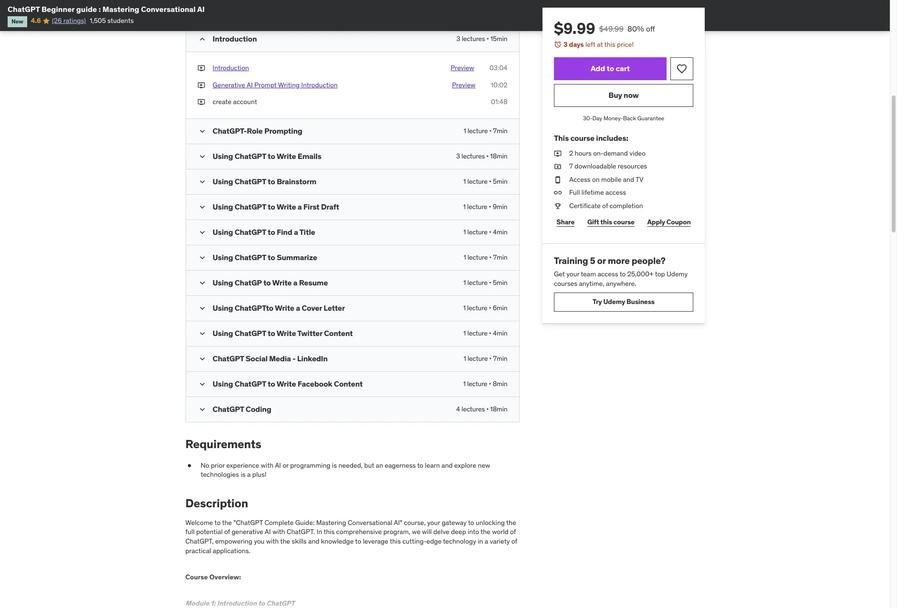 Task type: describe. For each thing, give the bounding box(es) containing it.
1 lecture • 4min for title
[[463, 228, 508, 236]]

• for using chatgpt to find a title
[[489, 228, 492, 236]]

13 sections
[[185, 12, 219, 21]]

content for using chatgpt to write facebook content
[[334, 379, 363, 389]]

using chatgpt to find a title
[[213, 227, 315, 237]]

25,000+
[[627, 270, 654, 278]]

the down unlocking
[[481, 528, 491, 536]]

small image for using chatgpt to summarize
[[197, 253, 207, 263]]

small image for chatgpt social media - linkedin
[[197, 354, 207, 364]]

facebook
[[298, 379, 332, 389]]

1 for chatgpt social media - linkedin
[[464, 354, 466, 363]]

overview:
[[209, 573, 241, 581]]

5min for using chatgpt to brainstorm
[[493, 177, 508, 186]]

day
[[592, 114, 602, 122]]

small image for using chatgptto write a cover letter
[[197, 304, 207, 313]]

left
[[585, 40, 595, 49]]

try
[[593, 297, 602, 306]]

15min
[[491, 35, 508, 43]]

xsmall image for 2 hours on-demand video
[[554, 149, 562, 158]]

a inside the welcome to the "chatgpt complete guide: mastering conversational ai" course, your gateway to unlocking the full potential of generative ai with chatgpt. in this comprehensive program, we will delve deep into the world of chatgpt, empowering you with the skills and knowledge to leverage this cutting-edge technology in a variety of practical applications.
[[485, 537, 488, 546]]

using for using chatgptto write a cover letter
[[213, 303, 233, 313]]

your inside training 5 or more people? get your team access to 25,000+ top udemy courses anytime, anywhere.
[[566, 270, 579, 278]]

knowledge
[[321, 537, 354, 546]]

1 for using chatgpt to summarize
[[464, 253, 466, 262]]

this inside gift this course link
[[600, 218, 612, 226]]

$49.99
[[599, 24, 624, 33]]

skills
[[292, 537, 307, 546]]

0 horizontal spatial udemy
[[603, 297, 625, 306]]

this right 'at'
[[604, 40, 615, 49]]

practical
[[185, 546, 211, 555]]

no
[[201, 461, 209, 470]]

completion
[[610, 201, 643, 210]]

hours
[[575, 149, 592, 157]]

xsmall image for preview
[[197, 64, 205, 73]]

media
[[269, 354, 291, 363]]

the up "world"
[[506, 518, 516, 527]]

courses
[[554, 279, 577, 288]]

generative ai prompt writing introduction button
[[213, 81, 338, 90]]

gateway
[[442, 518, 467, 527]]

more
[[608, 255, 630, 266]]

to inside button
[[607, 63, 614, 73]]

using chatgpt to summarize
[[213, 253, 317, 262]]

access
[[569, 175, 591, 184]]

3 for introduction
[[457, 35, 460, 43]]

(26
[[52, 16, 62, 25]]

get
[[554, 270, 565, 278]]

the left skills
[[280, 537, 290, 546]]

2 hours on-demand video
[[569, 149, 646, 157]]

small image for using chatgpt  to write a first draft
[[197, 202, 207, 212]]

summarize
[[277, 253, 317, 262]]

complete
[[265, 518, 294, 527]]

4min for using chatgpt to write twitter content
[[493, 329, 508, 338]]

access on mobile and tv
[[569, 175, 643, 184]]

using for using chatgpt to write facebook content
[[213, 379, 233, 389]]

explore
[[454, 461, 476, 470]]

chatgpt coding
[[213, 404, 271, 414]]

lectures for using chatgpt to write emails
[[462, 152, 485, 160]]

1 for using chatgptto write a cover letter
[[463, 304, 466, 312]]

video
[[629, 149, 646, 157]]

1 for using chatgpt to brainstorm
[[464, 177, 466, 186]]

using chatgpt to brainstorm
[[213, 177, 317, 186]]

introduction inside button
[[301, 81, 338, 89]]

includes:
[[596, 133, 628, 143]]

cover
[[302, 303, 322, 313]]

lecture for chatgpt social media - linkedin
[[468, 354, 488, 363]]

$9.99
[[554, 19, 595, 38]]

edge
[[427, 537, 442, 546]]

full lifetime access
[[569, 188, 626, 197]]

8min
[[493, 380, 508, 388]]

anywhere.
[[606, 279, 636, 288]]

chatgptto
[[235, 303, 274, 313]]

9min
[[493, 202, 508, 211]]

an
[[376, 461, 383, 470]]

lifetime
[[581, 188, 604, 197]]

using for using chatgp  to write a resume
[[213, 278, 233, 287]]

2 vertical spatial with
[[266, 537, 279, 546]]

unlocking
[[476, 518, 505, 527]]

0 vertical spatial access
[[605, 188, 626, 197]]

30-day money-back guarantee
[[583, 114, 664, 122]]

1 vertical spatial with
[[273, 528, 285, 536]]

create account
[[213, 98, 257, 106]]

ai inside button
[[247, 81, 253, 89]]

tv
[[636, 175, 643, 184]]

to inside training 5 or more people? get your team access to 25,000+ top udemy courses anytime, anywhere.
[[620, 270, 626, 278]]

1 7min from the top
[[493, 127, 508, 135]]

technologies
[[201, 470, 239, 479]]

draft
[[321, 202, 339, 211]]

5min for using chatgp  to write a resume
[[493, 278, 508, 287]]

01:48
[[491, 98, 508, 106]]

this down the program,
[[390, 537, 401, 546]]

preview for 10:02
[[452, 81, 476, 89]]

small image for chatgpt coding
[[197, 405, 207, 414]]

1 lecture • 7min for chatgpt-role prompting
[[464, 127, 508, 135]]

mastering inside the welcome to the "chatgpt complete guide: mastering conversational ai" course, your gateway to unlocking the full potential of generative ai with chatgpt. in this comprehensive program, we will delve deep into the world of chatgpt, empowering you with the skills and knowledge to leverage this cutting-edge technology in a variety of practical applications.
[[316, 518, 346, 527]]

applications.
[[213, 546, 251, 555]]

training 5 or more people? get your team access to 25,000+ top udemy courses anytime, anywhere.
[[554, 255, 688, 288]]

lecture for using chatgpt  to write a first draft
[[467, 202, 488, 211]]

lecture for using chatgpt to write twitter content
[[468, 329, 488, 338]]

small image for introduction
[[197, 35, 207, 44]]

03:04
[[490, 64, 508, 72]]

preview for 03:04
[[451, 64, 474, 72]]

business
[[626, 297, 655, 306]]

prior
[[211, 461, 225, 470]]

prompting
[[264, 126, 302, 136]]

this course includes:
[[554, 133, 628, 143]]

conversational inside the welcome to the "chatgpt complete guide: mastering conversational ai" course, your gateway to unlocking the full potential of generative ai with chatgpt. in this comprehensive program, we will delve deep into the world of chatgpt, empowering you with the skills and knowledge to leverage this cutting-edge technology in a variety of practical applications.
[[348, 518, 392, 527]]

a inside 'no prior experience with ai or programming is needed, but an eagerness to learn and explore new technologies is a plus!'
[[247, 470, 251, 479]]

students
[[108, 16, 134, 25]]

write for using chatgpt to write twitter content
[[277, 328, 296, 338]]

small image for using chatgpt to brainstorm
[[197, 177, 207, 187]]

sections
[[194, 12, 219, 21]]

this right in
[[324, 528, 335, 536]]

3 lectures • 15min
[[457, 35, 508, 43]]

udemy inside training 5 or more people? get your team access to 25,000+ top udemy courses anytime, anywhere.
[[667, 270, 688, 278]]

80%
[[627, 24, 644, 33]]

3 lectures • 18min
[[456, 152, 508, 160]]

1 lecture • 6min
[[463, 304, 508, 312]]

1 lecture • 7min for chatgpt social media - linkedin
[[464, 354, 508, 363]]

small image for using chatgpt to find a title
[[197, 228, 207, 237]]

write up 'using chatgpt to write twitter content'
[[275, 303, 294, 313]]

7
[[569, 162, 573, 170]]

module
[[185, 599, 209, 608]]

a left 'resume'
[[293, 278, 298, 287]]

requirements
[[185, 437, 261, 452]]

1 for using chatgpt to find a title
[[463, 228, 466, 236]]

• for chatgpt-role prompting
[[489, 127, 492, 135]]

:
[[99, 4, 101, 14]]

xsmall image left generative
[[197, 81, 205, 90]]

xsmall image for no prior experience with ai or programming is needed, but an eagerness to learn and explore new technologies is a plus!
[[185, 461, 193, 470]]

full
[[569, 188, 580, 197]]

mobile
[[601, 175, 621, 184]]

off
[[646, 24, 655, 33]]

letter
[[324, 303, 345, 313]]

write for using chatgp  to write a resume
[[272, 278, 292, 287]]

prompt
[[254, 81, 277, 89]]

0 horizontal spatial mastering
[[103, 4, 139, 14]]

lecture for chatgpt-role prompting
[[468, 127, 488, 135]]

chatgpt.
[[287, 528, 315, 536]]

using for using chatgpt to write emails
[[213, 151, 233, 161]]

programming
[[290, 461, 331, 470]]

introduction right the 1: at the bottom left of page
[[217, 599, 257, 608]]

introduction up generative
[[213, 64, 249, 72]]

full
[[185, 528, 195, 536]]

emails
[[298, 151, 322, 161]]

lecture for using chatgpt to find a title
[[468, 228, 488, 236]]

small image for chatgpt-role prompting
[[197, 127, 207, 136]]

2 vertical spatial xsmall image
[[554, 201, 562, 211]]

social
[[246, 354, 268, 363]]

empowering
[[215, 537, 252, 546]]

3 for using chatgpt to write emails
[[456, 152, 460, 160]]

your inside the welcome to the "chatgpt complete guide: mastering conversational ai" course, your gateway to unlocking the full potential of generative ai with chatgpt. in this comprehensive program, we will delve deep into the world of chatgpt, empowering you with the skills and knowledge to leverage this cutting-edge technology in a variety of practical applications.
[[427, 518, 440, 527]]

7 downloadable resources
[[569, 162, 647, 170]]

comprehensive
[[336, 528, 382, 536]]

• for using chatgpt to write facebook content
[[489, 380, 491, 388]]



Task type: locate. For each thing, give the bounding box(es) containing it.
or inside training 5 or more people? get your team access to 25,000+ top udemy courses anytime, anywhere.
[[597, 255, 606, 266]]

6 lecture from the top
[[468, 278, 488, 287]]

2 small image from the top
[[197, 152, 207, 161]]

guarantee
[[637, 114, 664, 122]]

xsmall image for access on mobile and tv
[[554, 175, 562, 184]]

conversational
[[141, 4, 196, 14], [348, 518, 392, 527]]

xsmall image left access
[[554, 175, 562, 184]]

xsmall image
[[197, 64, 205, 73], [197, 98, 205, 107], [554, 201, 562, 211]]

of up empowering
[[224, 528, 230, 536]]

5 lecture from the top
[[468, 253, 488, 262]]

3 using from the top
[[213, 202, 233, 211]]

small image
[[197, 35, 207, 44], [197, 152, 207, 161], [197, 228, 207, 237], [197, 304, 207, 313], [197, 405, 207, 414]]

lecture for using chatgpt to summarize
[[468, 253, 488, 262]]

1 horizontal spatial or
[[597, 255, 606, 266]]

introduction up introduction button
[[213, 34, 257, 44]]

7 using from the top
[[213, 303, 233, 313]]

xsmall image left 2
[[554, 149, 562, 158]]

10:02
[[491, 81, 508, 89]]

0 vertical spatial or
[[597, 255, 606, 266]]

price!
[[617, 40, 634, 49]]

3 lecture from the top
[[467, 202, 488, 211]]

is down the experience
[[241, 470, 246, 479]]

1 1 lecture • 4min from the top
[[463, 228, 508, 236]]

but
[[364, 461, 374, 470]]

1 horizontal spatial conversational
[[348, 518, 392, 527]]

the up empowering
[[222, 518, 232, 527]]

2 vertical spatial lectures
[[462, 405, 485, 413]]

1 lecture • 7min for using chatgpt to summarize
[[464, 253, 508, 262]]

0 horizontal spatial conversational
[[141, 4, 196, 14]]

xsmall image left 'full'
[[554, 188, 562, 198]]

1 lecture • 5min for using chatgp  to write a resume
[[464, 278, 508, 287]]

new
[[478, 461, 490, 470]]

1 vertical spatial and
[[442, 461, 453, 470]]

course down completion
[[614, 218, 635, 226]]

gift
[[587, 218, 599, 226]]

0 vertical spatial 1 lecture • 5min
[[464, 177, 508, 186]]

1 lecture • 4min down 1 lecture • 9min
[[463, 228, 508, 236]]

your
[[566, 270, 579, 278], [427, 518, 440, 527]]

1 for using chatgpt  to write a first draft
[[463, 202, 466, 211]]

0 vertical spatial xsmall image
[[197, 64, 205, 73]]

introduction right writing
[[301, 81, 338, 89]]

buy
[[608, 90, 622, 100]]

4min for using chatgpt to find a title
[[493, 228, 508, 236]]

1 vertical spatial 5min
[[493, 278, 508, 287]]

using for using chatgpt to write twitter content
[[213, 328, 233, 338]]

1 vertical spatial mastering
[[316, 518, 346, 527]]

2 horizontal spatial and
[[623, 175, 634, 184]]

1 horizontal spatial is
[[332, 461, 337, 470]]

6 using from the top
[[213, 278, 233, 287]]

1 small image from the top
[[197, 127, 207, 136]]

apply
[[647, 218, 665, 226]]

of right the variety
[[512, 537, 517, 546]]

2 5min from the top
[[493, 278, 508, 287]]

• for using chatgpt to summarize
[[489, 253, 492, 262]]

1 for using chatgp  to write a resume
[[464, 278, 466, 287]]

1 lecture from the top
[[468, 127, 488, 135]]

and inside 'no prior experience with ai or programming is needed, but an eagerness to learn and explore new technologies is a plus!'
[[442, 461, 453, 470]]

• for introduction
[[487, 35, 489, 43]]

1 lecture • 9min
[[463, 202, 508, 211]]

• for using chatgptto write a cover letter
[[489, 304, 491, 312]]

with inside 'no prior experience with ai or programming is needed, but an eagerness to learn and explore new technologies is a plus!'
[[261, 461, 274, 470]]

with right you
[[266, 537, 279, 546]]

0 vertical spatial and
[[623, 175, 634, 184]]

1 lecture • 5min up 1 lecture • 6min
[[464, 278, 508, 287]]

0 vertical spatial 5min
[[493, 177, 508, 186]]

1 horizontal spatial your
[[566, 270, 579, 278]]

5 small image from the top
[[197, 278, 207, 288]]

13
[[185, 12, 192, 21]]

3 1 lecture • 7min from the top
[[464, 354, 508, 363]]

6 small image from the top
[[197, 329, 207, 338]]

write down media at the bottom of the page
[[277, 379, 296, 389]]

0 horizontal spatial or
[[283, 461, 289, 470]]

5min up 9min
[[493, 177, 508, 186]]

0 vertical spatial with
[[261, 461, 274, 470]]

using for using chatgpt to brainstorm
[[213, 177, 233, 186]]

or
[[597, 255, 606, 266], [283, 461, 289, 470]]

write for using chatgpt  to write a first draft
[[277, 202, 296, 211]]

2 lectures from the top
[[462, 152, 485, 160]]

downloadable
[[575, 162, 616, 170]]

1 horizontal spatial udemy
[[667, 270, 688, 278]]

0 vertical spatial 7min
[[493, 127, 508, 135]]

2 1 lecture • 5min from the top
[[464, 278, 508, 287]]

1 vertical spatial is
[[241, 470, 246, 479]]

content right facebook
[[334, 379, 363, 389]]

write up using chatgptto write a cover letter
[[272, 278, 292, 287]]

small image for using chatgpt to write facebook content
[[197, 380, 207, 389]]

1 lectures from the top
[[462, 35, 485, 43]]

1 5min from the top
[[493, 177, 508, 186]]

1 horizontal spatial and
[[442, 461, 453, 470]]

1 vertical spatial access
[[598, 270, 618, 278]]

ai"
[[394, 518, 402, 527]]

1 vertical spatial 4min
[[493, 329, 508, 338]]

of down full lifetime access at the right top
[[602, 201, 608, 210]]

7 small image from the top
[[197, 354, 207, 364]]

xsmall image for full lifetime access
[[554, 188, 562, 198]]

chatgpt,
[[185, 537, 214, 546]]

with down complete
[[273, 528, 285, 536]]

mastering
[[103, 4, 139, 14], [316, 518, 346, 527]]

and inside the welcome to the "chatgpt complete guide: mastering conversational ai" course, your gateway to unlocking the full potential of generative ai with chatgpt. in this comprehensive program, we will delve deep into the world of chatgpt, empowering you with the skills and knowledge to leverage this cutting-edge technology in a variety of practical applications.
[[308, 537, 320, 546]]

coupon
[[667, 218, 691, 226]]

lectures for introduction
[[462, 35, 485, 43]]

xsmall image for 01:48
[[197, 98, 205, 107]]

access down mobile
[[605, 188, 626, 197]]

mastering up in
[[316, 518, 346, 527]]

apply coupon
[[647, 218, 691, 226]]

preview down the "3 lectures • 15min"
[[451, 64, 474, 72]]

with up plus!
[[261, 461, 274, 470]]

8 small image from the top
[[197, 380, 207, 389]]

share button
[[554, 213, 577, 232]]

a left first
[[298, 202, 302, 211]]

• for using chatgpt to write twitter content
[[489, 329, 492, 338]]

1 1 lecture • 7min from the top
[[464, 127, 508, 135]]

ai inside the welcome to the "chatgpt complete guide: mastering conversational ai" course, your gateway to unlocking the full potential of generative ai with chatgpt. in this comprehensive program, we will delve deep into the world of chatgpt, empowering you with the skills and knowledge to leverage this cutting-edge technology in a variety of practical applications.
[[265, 528, 271, 536]]

3 lectures from the top
[[462, 405, 485, 413]]

leverage
[[363, 537, 388, 546]]

ai inside 'no prior experience with ai or programming is needed, but an eagerness to learn and explore new technologies is a plus!'
[[275, 461, 281, 470]]

1 lecture • 4min
[[463, 228, 508, 236], [463, 329, 508, 338]]

0 vertical spatial 1 lecture • 4min
[[463, 228, 508, 236]]

using chatgpt to write twitter content
[[213, 328, 353, 338]]

2 1 lecture • 7min from the top
[[464, 253, 508, 262]]

small image for using chatgpt to write twitter content
[[197, 329, 207, 338]]

1 for using chatgpt to write twitter content
[[463, 329, 466, 338]]

4 lectures • 18min
[[456, 405, 508, 413]]

0 vertical spatial 1 lecture • 7min
[[464, 127, 508, 135]]

team
[[581, 270, 596, 278]]

a left plus!
[[247, 470, 251, 479]]

1 vertical spatial 1 lecture • 5min
[[464, 278, 508, 287]]

1 using from the top
[[213, 151, 233, 161]]

1 for using chatgpt to write facebook content
[[463, 380, 466, 388]]

xsmall image left create
[[197, 98, 205, 107]]

1 4min from the top
[[493, 228, 508, 236]]

lecture for using chatgptto write a cover letter
[[467, 304, 488, 312]]

1 vertical spatial 1 lecture • 4min
[[463, 329, 508, 338]]

0 vertical spatial is
[[332, 461, 337, 470]]

apply coupon button
[[645, 213, 693, 232]]

• for chatgpt coding
[[486, 405, 489, 413]]

xsmall image left 7
[[554, 162, 562, 171]]

chatgpt-
[[213, 126, 247, 136]]

wishlist image
[[676, 63, 688, 74]]

account
[[233, 98, 257, 106]]

0 vertical spatial preview
[[451, 64, 474, 72]]

udemy
[[667, 270, 688, 278], [603, 297, 625, 306]]

0 vertical spatial content
[[324, 328, 353, 338]]

3 7min from the top
[[493, 354, 508, 363]]

0 vertical spatial 18min
[[490, 152, 508, 160]]

• for using chatgp  to write a resume
[[489, 278, 492, 287]]

7min
[[493, 127, 508, 135], [493, 253, 508, 262], [493, 354, 508, 363]]

• for using chatgpt to write emails
[[486, 152, 489, 160]]

using for using chatgpt to summarize
[[213, 253, 233, 262]]

generative
[[232, 528, 263, 536]]

resources
[[618, 162, 647, 170]]

write left twitter on the bottom left of the page
[[277, 328, 296, 338]]

• for chatgpt social media - linkedin
[[489, 354, 492, 363]]

access up anywhere.
[[598, 270, 618, 278]]

4 small image from the top
[[197, 253, 207, 263]]

xsmall image up the share
[[554, 201, 562, 211]]

write for using chatgpt to write facebook content
[[277, 379, 296, 389]]

small image for using chatgp  to write a resume
[[197, 278, 207, 288]]

0 vertical spatial lectures
[[462, 35, 485, 43]]

4min down "6min"
[[493, 329, 508, 338]]

course inside gift this course link
[[614, 218, 635, 226]]

0 vertical spatial course
[[570, 133, 594, 143]]

1 lecture • 8min
[[463, 380, 508, 388]]

lectures
[[462, 35, 485, 43], [462, 152, 485, 160], [462, 405, 485, 413]]

5min up "6min"
[[493, 278, 508, 287]]

a left title on the top of page
[[294, 227, 298, 237]]

2 lecture from the top
[[468, 177, 488, 186]]

2 1 lecture • 4min from the top
[[463, 329, 508, 338]]

alarm image
[[554, 41, 562, 48]]

guide:
[[295, 518, 315, 527]]

write for using chatgpt to write emails
[[277, 151, 296, 161]]

lectures for chatgpt coding
[[462, 405, 485, 413]]

5 using from the top
[[213, 253, 233, 262]]

1 vertical spatial content
[[334, 379, 363, 389]]

find
[[277, 227, 292, 237]]

and down in
[[308, 537, 320, 546]]

using chatgptto write a cover letter
[[213, 303, 345, 313]]

1 vertical spatial 7min
[[493, 253, 508, 262]]

certificate of completion
[[569, 201, 643, 210]]

6min
[[493, 304, 508, 312]]

chatgpt social media - linkedin
[[213, 354, 328, 363]]

xsmall image for 7 downloadable resources
[[554, 162, 562, 171]]

ai down complete
[[265, 528, 271, 536]]

and right learn
[[442, 461, 453, 470]]

first
[[303, 202, 320, 211]]

small image for using chatgpt to write emails
[[197, 152, 207, 161]]

access
[[605, 188, 626, 197], [598, 270, 618, 278]]

certificate
[[569, 201, 601, 210]]

or inside 'no prior experience with ai or programming is needed, but an eagerness to learn and explore new technologies is a plus!'
[[283, 461, 289, 470]]

1 vertical spatial 18min
[[490, 405, 508, 413]]

2 vertical spatial 1 lecture • 7min
[[464, 354, 508, 363]]

1 18min from the top
[[490, 152, 508, 160]]

xsmall image left introduction button
[[197, 64, 205, 73]]

1 vertical spatial udemy
[[603, 297, 625, 306]]

course
[[185, 573, 208, 581]]

udemy right try
[[603, 297, 625, 306]]

using for using chatgpt  to write a first draft
[[213, 202, 233, 211]]

4 lecture from the top
[[468, 228, 488, 236]]

4min down 9min
[[493, 228, 508, 236]]

18min for chatgpt coding
[[490, 405, 508, 413]]

2 vertical spatial 7min
[[493, 354, 508, 363]]

7 lecture from the top
[[467, 304, 488, 312]]

1 small image from the top
[[197, 35, 207, 44]]

2 small image from the top
[[197, 177, 207, 187]]

using for using chatgpt to find a title
[[213, 227, 233, 237]]

3 small image from the top
[[197, 228, 207, 237]]

you
[[254, 537, 265, 546]]

a right "in"
[[485, 537, 488, 546]]

7min for -
[[493, 354, 508, 363]]

the
[[222, 518, 232, 527], [506, 518, 516, 527], [481, 528, 491, 536], [280, 537, 290, 546]]

description
[[185, 496, 248, 511]]

your up courses
[[566, 270, 579, 278]]

chatgpt
[[8, 4, 40, 14], [235, 151, 266, 161], [235, 177, 266, 186], [235, 202, 266, 211], [235, 227, 266, 237], [235, 253, 266, 262], [235, 328, 266, 338], [213, 354, 244, 363], [235, 379, 266, 389], [213, 404, 244, 414], [266, 599, 295, 608]]

4 using from the top
[[213, 227, 233, 237]]

demand
[[603, 149, 628, 157]]

• for using chatgpt to brainstorm
[[489, 177, 492, 186]]

write
[[277, 151, 296, 161], [277, 202, 296, 211], [272, 278, 292, 287], [275, 303, 294, 313], [277, 328, 296, 338], [277, 379, 296, 389]]

add
[[591, 63, 605, 73]]

1 vertical spatial your
[[427, 518, 440, 527]]

1
[[464, 127, 466, 135], [464, 177, 466, 186], [463, 202, 466, 211], [463, 228, 466, 236], [464, 253, 466, 262], [464, 278, 466, 287], [463, 304, 466, 312], [463, 329, 466, 338], [464, 354, 466, 363], [463, 380, 466, 388]]

cutting-
[[403, 537, 427, 546]]

is left needed,
[[332, 461, 337, 470]]

1 horizontal spatial course
[[614, 218, 635, 226]]

or right 5
[[597, 255, 606, 266]]

"chatgpt
[[234, 518, 263, 527]]

preview left 10:02
[[452, 81, 476, 89]]

program,
[[384, 528, 410, 536]]

of right "world"
[[510, 528, 516, 536]]

a left the cover
[[296, 303, 300, 313]]

• for using chatgpt  to write a first draft
[[489, 202, 491, 211]]

0 horizontal spatial is
[[241, 470, 246, 479]]

2 vertical spatial and
[[308, 537, 320, 546]]

18min for using chatgpt to write emails
[[490, 152, 508, 160]]

in
[[317, 528, 322, 536]]

1 lecture • 4min for content
[[463, 329, 508, 338]]

5 small image from the top
[[197, 405, 207, 414]]

course up hours at the right of the page
[[570, 133, 594, 143]]

at
[[597, 40, 603, 49]]

ai right 13
[[197, 4, 205, 14]]

xsmall image
[[197, 81, 205, 90], [554, 149, 562, 158], [554, 162, 562, 171], [554, 175, 562, 184], [554, 188, 562, 198], [185, 461, 193, 470]]

your up will
[[427, 518, 440, 527]]

course overview:
[[185, 573, 241, 581]]

2 using from the top
[[213, 177, 233, 186]]

xsmall image left no
[[185, 461, 193, 470]]

1 vertical spatial 1 lecture • 7min
[[464, 253, 508, 262]]

4 small image from the top
[[197, 304, 207, 313]]

2 7min from the top
[[493, 253, 508, 262]]

small image
[[197, 127, 207, 136], [197, 177, 207, 187], [197, 202, 207, 212], [197, 253, 207, 263], [197, 278, 207, 288], [197, 329, 207, 338], [197, 354, 207, 364], [197, 380, 207, 389]]

ai left prompt
[[247, 81, 253, 89]]

0 horizontal spatial and
[[308, 537, 320, 546]]

content
[[324, 328, 353, 338], [334, 379, 363, 389]]

try udemy business link
[[554, 292, 693, 311]]

7min for summarize
[[493, 253, 508, 262]]

add to cart button
[[554, 57, 667, 80]]

write left first
[[277, 202, 296, 211]]

8 lecture from the top
[[468, 329, 488, 338]]

5
[[590, 255, 595, 266]]

2 4min from the top
[[493, 329, 508, 338]]

this right gift
[[600, 218, 612, 226]]

1 vertical spatial lectures
[[462, 152, 485, 160]]

1,505
[[90, 16, 106, 25]]

chatgp
[[235, 278, 262, 287]]

or left programming
[[283, 461, 289, 470]]

0 vertical spatial mastering
[[103, 4, 139, 14]]

brainstorm
[[277, 177, 317, 186]]

anytime,
[[579, 279, 604, 288]]

content down letter
[[324, 328, 353, 338]]

1:
[[211, 599, 216, 608]]

1 vertical spatial preview
[[452, 81, 476, 89]]

0 vertical spatial your
[[566, 270, 579, 278]]

0 horizontal spatial your
[[427, 518, 440, 527]]

to inside 'no prior experience with ai or programming is needed, but an eagerness to learn and explore new technologies is a plus!'
[[417, 461, 423, 470]]

0 vertical spatial 4min
[[493, 228, 508, 236]]

lecture for using chatgpt to write facebook content
[[467, 380, 487, 388]]

0 horizontal spatial course
[[570, 133, 594, 143]]

1 lecture • 5min for using chatgpt to brainstorm
[[464, 177, 508, 186]]

lecture for using chatgp  to write a resume
[[468, 278, 488, 287]]

1 vertical spatial or
[[283, 461, 289, 470]]

lecture for using chatgpt to brainstorm
[[468, 177, 488, 186]]

3 days left at this price!
[[563, 40, 634, 49]]

ratings)
[[63, 16, 86, 25]]

1 1 lecture • 5min from the top
[[464, 177, 508, 186]]

2 18min from the top
[[490, 405, 508, 413]]

write left emails
[[277, 151, 296, 161]]

10 lecture from the top
[[467, 380, 487, 388]]

1 vertical spatial xsmall image
[[197, 98, 205, 107]]

0 vertical spatial udemy
[[667, 270, 688, 278]]

1 lecture • 5min up 1 lecture • 9min
[[464, 177, 508, 186]]

1 vertical spatial conversational
[[348, 518, 392, 527]]

1 for chatgpt-role prompting
[[464, 127, 466, 135]]

1 vertical spatial course
[[614, 218, 635, 226]]

mastering up students
[[103, 4, 139, 14]]

access inside training 5 or more people? get your team access to 25,000+ top udemy courses anytime, anywhere.
[[598, 270, 618, 278]]

and left tv
[[623, 175, 634, 184]]

guide
[[76, 4, 97, 14]]

0 vertical spatial conversational
[[141, 4, 196, 14]]

9 lecture from the top
[[468, 354, 488, 363]]

udemy right top
[[667, 270, 688, 278]]

•
[[487, 35, 489, 43], [489, 127, 492, 135], [486, 152, 489, 160], [489, 177, 492, 186], [489, 202, 491, 211], [489, 228, 492, 236], [489, 253, 492, 262], [489, 278, 492, 287], [489, 304, 491, 312], [489, 329, 492, 338], [489, 354, 492, 363], [489, 380, 491, 388], [486, 405, 489, 413]]

course
[[570, 133, 594, 143], [614, 218, 635, 226]]

1 lecture • 4min down 1 lecture • 6min
[[463, 329, 508, 338]]

1 horizontal spatial mastering
[[316, 518, 346, 527]]

3 small image from the top
[[197, 202, 207, 212]]

content for using chatgpt to write twitter content
[[324, 328, 353, 338]]

introduction button
[[213, 64, 249, 73]]

8 using from the top
[[213, 328, 233, 338]]

this
[[554, 133, 569, 143]]

9 using from the top
[[213, 379, 233, 389]]

ai left programming
[[275, 461, 281, 470]]



Task type: vqa. For each thing, say whether or not it's contained in the screenshot.


